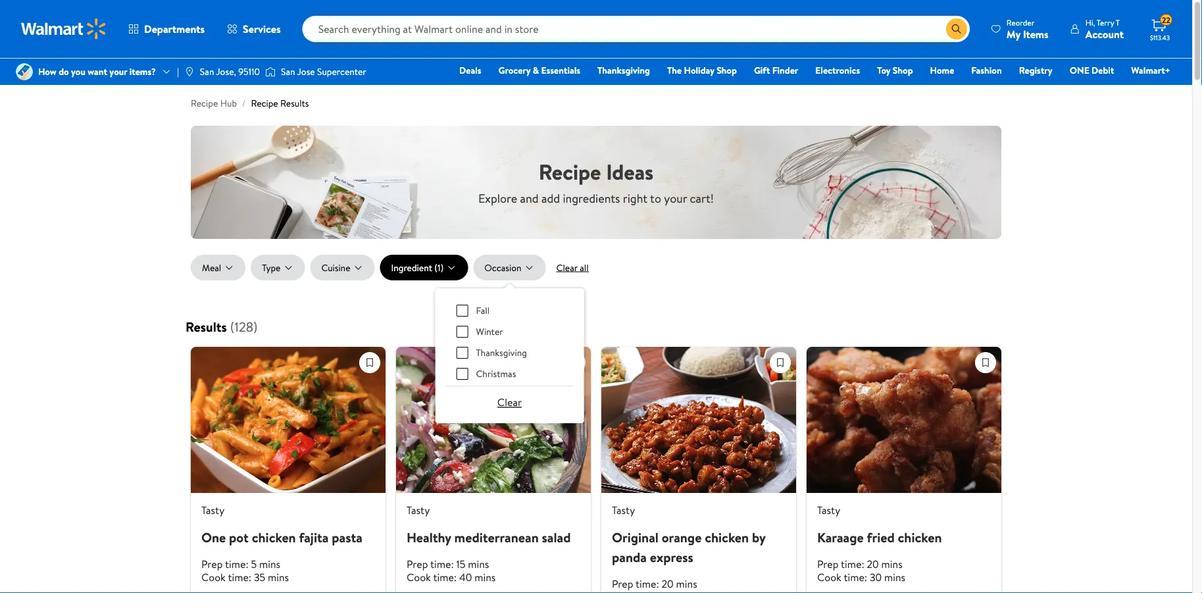 Task type: locate. For each thing, give the bounding box(es) containing it.
2 horizontal spatial cook
[[818, 570, 842, 585]]

fried
[[867, 528, 895, 546]]

grocery
[[499, 64, 531, 77]]

panda
[[612, 548, 647, 566]]

karaage fried chicken image
[[807, 347, 1002, 493]]

20 inside prep time: 20 mins cook time: 30 mins
[[867, 557, 879, 571]]

one debit link
[[1064, 63, 1121, 77]]

cook for healthy
[[407, 570, 431, 585]]

test image
[[565, 353, 585, 373], [771, 353, 791, 373], [976, 353, 996, 373]]

registry
[[1019, 64, 1053, 77]]

chicken inside original orange chicken by panda express
[[705, 528, 749, 546]]

cook down karaage
[[818, 570, 842, 585]]

0 horizontal spatial san
[[200, 65, 214, 78]]

ingredient
[[391, 261, 432, 274]]

recipe for ideas
[[539, 157, 601, 186]]

thanksgiving down 'search' search field
[[598, 64, 650, 77]]

3 cook from the left
[[818, 570, 842, 585]]

prep inside 'prep time: 15 mins cook time: 40 mins'
[[407, 557, 428, 571]]

1 horizontal spatial  image
[[184, 66, 195, 77]]

cook inside prep time: 5 mins cook time: 35 mins
[[201, 570, 226, 585]]

3 test image from the left
[[976, 353, 996, 373]]

prep down karaage
[[818, 557, 839, 571]]

chicken left by
[[705, 528, 749, 546]]

2 horizontal spatial chicken
[[898, 528, 942, 546]]

your inside recipe ideas explore and add ingredients right to your cart!
[[664, 190, 687, 206]]

ingredient (1) button
[[380, 255, 468, 280]]

cook down one
[[201, 570, 226, 585]]

one
[[1070, 64, 1090, 77]]

by
[[752, 528, 766, 546]]

2 shop from the left
[[893, 64, 913, 77]]

20 down the express
[[662, 577, 674, 591]]

 image
[[16, 63, 33, 80], [184, 66, 195, 77]]

clear
[[557, 261, 578, 274], [498, 395, 522, 409]]

test image
[[360, 353, 380, 373]]

cook down 'healthy'
[[407, 570, 431, 585]]

healthy
[[407, 528, 451, 546]]

time:
[[225, 557, 249, 571], [430, 557, 454, 571], [841, 557, 865, 571], [228, 570, 252, 585], [433, 570, 457, 585], [844, 570, 868, 585], [636, 577, 659, 591]]

cook
[[201, 570, 226, 585], [407, 570, 431, 585], [818, 570, 842, 585]]

prep down "panda"
[[612, 577, 633, 591]]

2 chicken from the left
[[705, 528, 749, 546]]

2 test image from the left
[[771, 353, 791, 373]]

0 horizontal spatial chicken
[[252, 528, 296, 546]]

mins right 30
[[885, 570, 906, 585]]

fajita
[[299, 528, 329, 546]]

san left jose, at top
[[200, 65, 214, 78]]

hi, terry t account
[[1086, 17, 1124, 41]]

15
[[456, 557, 466, 571]]

|
[[177, 65, 179, 78]]

shop
[[717, 64, 737, 77], [893, 64, 913, 77]]

recipe up the 'add'
[[539, 157, 601, 186]]

your
[[110, 65, 127, 78], [664, 190, 687, 206]]

cuisine button
[[310, 255, 375, 280]]

occasion button
[[473, 255, 546, 280]]

prep inside prep time: 20 mins cook time: 30 mins
[[818, 557, 839, 571]]

your right to
[[664, 190, 687, 206]]

results left (128)
[[186, 318, 227, 336]]

home link
[[925, 63, 961, 77]]

shop right toy
[[893, 64, 913, 77]]

0 horizontal spatial results
[[186, 318, 227, 336]]

1 test image from the left
[[565, 353, 585, 373]]

search icon image
[[952, 24, 962, 34]]

recipe inside recipe ideas explore and add ingredients right to your cart!
[[539, 157, 601, 186]]

0 vertical spatial your
[[110, 65, 127, 78]]

&
[[533, 64, 539, 77]]

0 horizontal spatial  image
[[16, 63, 33, 80]]

 image for how
[[16, 63, 33, 80]]

20 down karaage fried chicken
[[867, 557, 879, 571]]

1 vertical spatial your
[[664, 190, 687, 206]]

tasty up one
[[201, 503, 225, 517]]

shop right "holiday"
[[717, 64, 737, 77]]

1 chicken from the left
[[252, 528, 296, 546]]

results down jose
[[280, 97, 309, 110]]

fall
[[476, 304, 490, 317]]

debit
[[1092, 64, 1115, 77]]

meal button
[[191, 255, 246, 280]]

mins right 40
[[475, 570, 496, 585]]

san
[[200, 65, 214, 78], [281, 65, 295, 78]]

1 tasty from the left
[[201, 503, 225, 517]]

1 vertical spatial results
[[186, 318, 227, 336]]

the
[[667, 64, 682, 77]]

30
[[870, 570, 882, 585]]

walmart image
[[21, 18, 107, 39]]

the holiday shop
[[667, 64, 737, 77]]

clear left all
[[557, 261, 578, 274]]

0 horizontal spatial test image
[[565, 353, 585, 373]]

1 horizontal spatial clear
[[557, 261, 578, 274]]

2 san from the left
[[281, 65, 295, 78]]

1 horizontal spatial cook
[[407, 570, 431, 585]]

registry link
[[1014, 63, 1059, 77]]

2 horizontal spatial test image
[[976, 353, 996, 373]]

account
[[1086, 27, 1124, 41]]

your right want
[[110, 65, 127, 78]]

0 vertical spatial thanksgiving
[[598, 64, 650, 77]]

1 vertical spatial clear
[[498, 395, 522, 409]]

cart!
[[690, 190, 714, 206]]

1 horizontal spatial test image
[[771, 353, 791, 373]]

original orange chicken by panda express image
[[602, 347, 796, 493]]

services
[[243, 22, 281, 36]]

how do you want your items?
[[38, 65, 156, 78]]

thanksgiving
[[598, 64, 650, 77], [476, 346, 527, 359]]

1 horizontal spatial results
[[280, 97, 309, 110]]

cook for one
[[201, 570, 226, 585]]

how
[[38, 65, 56, 78]]

35
[[254, 570, 265, 585]]

pasta
[[332, 528, 363, 546]]

5
[[251, 557, 257, 571]]

chicken for by
[[705, 528, 749, 546]]

thanksgiving up christmas
[[476, 346, 527, 359]]

0 horizontal spatial thanksgiving
[[476, 346, 527, 359]]

 image
[[265, 65, 276, 78]]

4 tasty from the left
[[818, 503, 841, 517]]

1 san from the left
[[200, 65, 214, 78]]

0 vertical spatial clear
[[557, 261, 578, 274]]

mins right 35
[[268, 570, 289, 585]]

1 horizontal spatial chicken
[[705, 528, 749, 546]]

results
[[280, 97, 309, 110], [186, 318, 227, 336]]

1 horizontal spatial 20
[[867, 557, 879, 571]]

1 horizontal spatial shop
[[893, 64, 913, 77]]

0 horizontal spatial clear
[[498, 395, 522, 409]]

test image for karaage fried chicken
[[976, 353, 996, 373]]

ideas
[[606, 157, 654, 186]]

95110
[[238, 65, 260, 78]]

 image right |
[[184, 66, 195, 77]]

clear for clear
[[498, 395, 522, 409]]

recipe right /
[[251, 97, 278, 110]]

san for san jose supercenter
[[281, 65, 295, 78]]

tasty up karaage
[[818, 503, 841, 517]]

prep down 'healthy'
[[407, 557, 428, 571]]

you
[[71, 65, 86, 78]]

0 horizontal spatial 20
[[662, 577, 674, 591]]

$113.43
[[1151, 33, 1170, 42]]

recipe left hub
[[191, 97, 218, 110]]

san left jose
[[281, 65, 295, 78]]

0 vertical spatial 20
[[867, 557, 879, 571]]

san jose, 95110
[[200, 65, 260, 78]]

chicken right "fried"
[[898, 528, 942, 546]]

electronics link
[[810, 63, 866, 77]]

prep for healthy mediterranean salad
[[407, 557, 428, 571]]

0 horizontal spatial your
[[110, 65, 127, 78]]

clear for clear all
[[557, 261, 578, 274]]

original
[[612, 528, 659, 546]]

cook inside prep time: 20 mins cook time: 30 mins
[[818, 570, 842, 585]]

prep down one
[[201, 557, 223, 571]]

chicken up 5 at the left of the page
[[252, 528, 296, 546]]

3 chicken from the left
[[898, 528, 942, 546]]

tasty up 'healthy'
[[407, 503, 430, 517]]

0 horizontal spatial shop
[[717, 64, 737, 77]]

san jose supercenter
[[281, 65, 366, 78]]

tasty up original
[[612, 503, 635, 517]]

tasty for original
[[612, 503, 635, 517]]

1 shop from the left
[[717, 64, 737, 77]]

clear down christmas
[[498, 395, 522, 409]]

2 cook from the left
[[407, 570, 431, 585]]

right
[[623, 190, 648, 206]]

 image left how
[[16, 63, 33, 80]]

1 horizontal spatial your
[[664, 190, 687, 206]]

2 tasty from the left
[[407, 503, 430, 517]]

22
[[1162, 14, 1171, 25]]

chicken
[[252, 528, 296, 546], [705, 528, 749, 546], [898, 528, 942, 546]]

tasty
[[201, 503, 225, 517], [407, 503, 430, 517], [612, 503, 635, 517], [818, 503, 841, 517]]

1 cook from the left
[[201, 570, 226, 585]]

prep inside prep time: 5 mins cook time: 35 mins
[[201, 557, 223, 571]]

toy shop link
[[872, 63, 919, 77]]

1 vertical spatial 20
[[662, 577, 674, 591]]

0 horizontal spatial cook
[[201, 570, 226, 585]]

2 horizontal spatial recipe
[[539, 157, 601, 186]]

mins right 5 at the left of the page
[[259, 557, 280, 571]]

orange
[[662, 528, 702, 546]]

hub
[[220, 97, 237, 110]]

3 tasty from the left
[[612, 503, 635, 517]]

1 horizontal spatial san
[[281, 65, 295, 78]]

salad
[[542, 528, 571, 546]]

gift
[[754, 64, 770, 77]]

karaage
[[818, 528, 864, 546]]

0 horizontal spatial recipe
[[191, 97, 218, 110]]

all
[[580, 261, 589, 274]]

and
[[520, 190, 539, 206]]

cook inside 'prep time: 15 mins cook time: 40 mins'
[[407, 570, 431, 585]]

mins down "fried"
[[882, 557, 903, 571]]



Task type: describe. For each thing, give the bounding box(es) containing it.
Thanksgiving checkbox
[[456, 347, 468, 359]]

ingredient (1)
[[391, 261, 444, 274]]

jose
[[297, 65, 315, 78]]

deals
[[460, 64, 482, 77]]

prep time: 20 mins
[[612, 577, 697, 591]]

mins down the express
[[676, 577, 697, 591]]

chicken for fajita
[[252, 528, 296, 546]]

essentials
[[541, 64, 581, 77]]

one debit
[[1070, 64, 1115, 77]]

items
[[1023, 27, 1049, 41]]

(128)
[[230, 318, 258, 336]]

reorder my items
[[1007, 17, 1049, 41]]

grocery & essentials
[[499, 64, 581, 77]]

type
[[262, 261, 281, 274]]

home
[[930, 64, 955, 77]]

1 vertical spatial thanksgiving
[[476, 346, 527, 359]]

1 horizontal spatial recipe
[[251, 97, 278, 110]]

healthy mediterranean salad image
[[396, 347, 591, 493]]

Christmas checkbox
[[456, 368, 468, 380]]

meal
[[202, 261, 221, 274]]

add
[[542, 190, 560, 206]]

holiday
[[684, 64, 715, 77]]

clear button
[[482, 389, 538, 415]]

thanksgiving link
[[592, 63, 656, 77]]

deals link
[[454, 63, 487, 77]]

gift finder
[[754, 64, 799, 77]]

christmas
[[476, 367, 516, 380]]

one pot chicken fajita pasta image
[[191, 347, 386, 493]]

results (128)
[[186, 318, 258, 336]]

my
[[1007, 27, 1021, 41]]

ingredients
[[563, 190, 620, 206]]

prep for karaage fried chicken
[[818, 557, 839, 571]]

one
[[201, 528, 226, 546]]

departments
[[144, 22, 205, 36]]

prep time: 15 mins cook time: 40 mins
[[407, 557, 496, 585]]

type button
[[251, 255, 305, 280]]

test image for healthy mediterranean salad
[[565, 353, 585, 373]]

explore
[[479, 190, 518, 206]]

tasty for one
[[201, 503, 225, 517]]

healthy mediterranean salad
[[407, 528, 571, 546]]

prep for one pot chicken fajita pasta
[[201, 557, 223, 571]]

/
[[242, 97, 246, 110]]

test image for original orange chicken by panda express
[[771, 353, 791, 373]]

fashion link
[[966, 63, 1008, 77]]

fashion
[[972, 64, 1002, 77]]

t
[[1116, 17, 1120, 28]]

one pot chicken fajita pasta
[[201, 528, 363, 546]]

clear all button
[[546, 257, 599, 278]]

Winter checkbox
[[456, 326, 468, 338]]

terry
[[1097, 17, 1115, 28]]

electronics
[[816, 64, 860, 77]]

want
[[88, 65, 107, 78]]

hi,
[[1086, 17, 1096, 28]]

the holiday shop link
[[662, 63, 743, 77]]

40
[[459, 570, 472, 585]]

recipe for hub
[[191, 97, 218, 110]]

Walmart Site-Wide search field
[[303, 16, 970, 42]]

occasion
[[485, 261, 522, 274]]

services button
[[216, 13, 292, 45]]

winter
[[476, 325, 503, 338]]

original orange chicken by panda express
[[612, 528, 766, 566]]

prep time: 20 mins cook time: 30 mins
[[818, 557, 906, 585]]

recipe ideas explore and add ingredients right to your cart!
[[479, 157, 714, 206]]

 image for san
[[184, 66, 195, 77]]

20 for prep time: 20 mins cook time: 30 mins
[[867, 557, 879, 571]]

san for san jose, 95110
[[200, 65, 214, 78]]

recipe hub link
[[191, 97, 237, 110]]

prep time: 5 mins cook time: 35 mins
[[201, 557, 289, 585]]

cook for karaage
[[818, 570, 842, 585]]

1 horizontal spatial thanksgiving
[[598, 64, 650, 77]]

grocery & essentials link
[[493, 63, 587, 77]]

jose,
[[216, 65, 236, 78]]

clear all
[[557, 261, 589, 274]]

cuisine
[[321, 261, 351, 274]]

to
[[650, 190, 662, 206]]

toy shop
[[878, 64, 913, 77]]

20 for prep time: 20 mins
[[662, 577, 674, 591]]

(1)
[[435, 261, 444, 274]]

mediterranean
[[455, 528, 539, 546]]

supercenter
[[317, 65, 366, 78]]

mins right '15'
[[468, 557, 489, 571]]

departments button
[[117, 13, 216, 45]]

Search search field
[[303, 16, 970, 42]]

pot
[[229, 528, 249, 546]]

karaage fried chicken
[[818, 528, 942, 546]]

items?
[[129, 65, 156, 78]]

tasty for karaage
[[818, 503, 841, 517]]

recipe hub / recipe results
[[191, 97, 309, 110]]

0 vertical spatial results
[[280, 97, 309, 110]]

gift finder link
[[748, 63, 805, 77]]

express
[[650, 548, 694, 566]]

tasty for healthy
[[407, 503, 430, 517]]

Fall checkbox
[[456, 305, 468, 317]]



Task type: vqa. For each thing, say whether or not it's contained in the screenshot.
bottommost '&'
no



